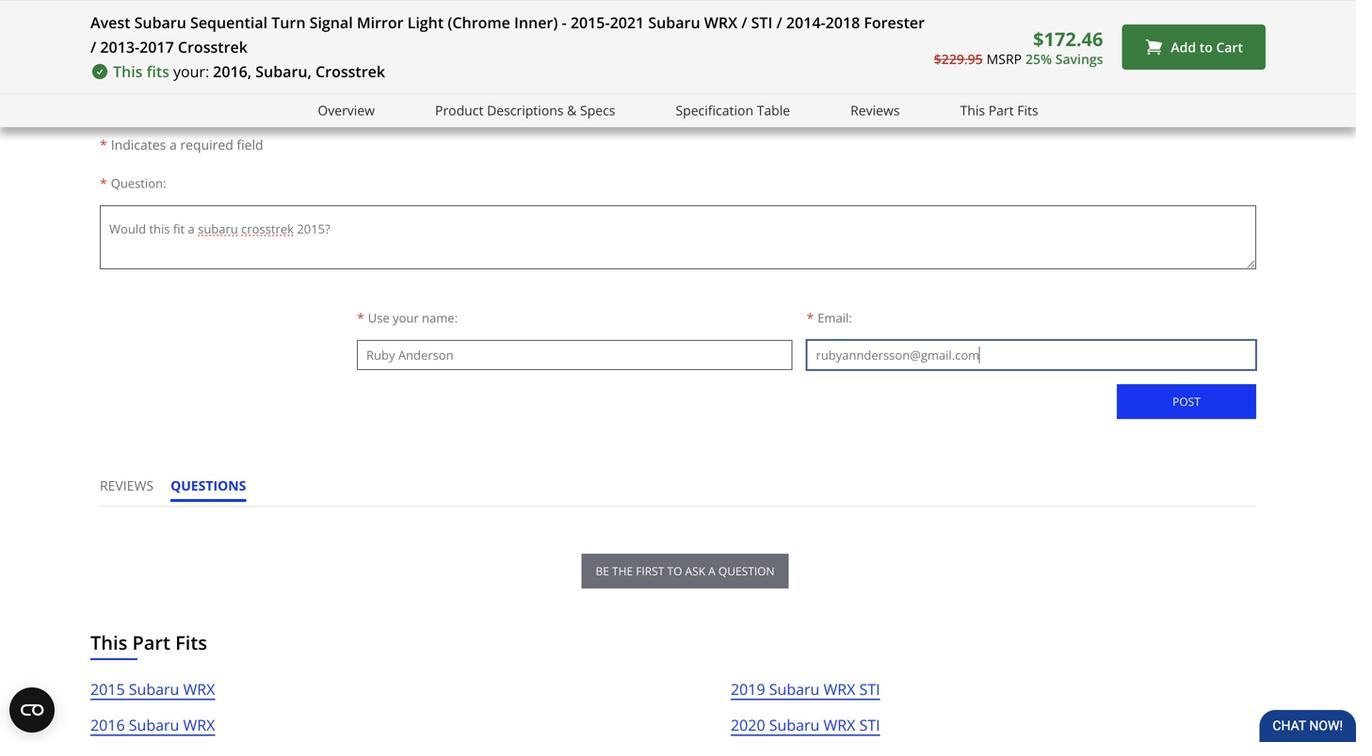 Task type: locate. For each thing, give the bounding box(es) containing it.
open widget image
[[9, 688, 55, 733]]

1 vertical spatial to
[[668, 564, 683, 579]]

0 horizontal spatial this part fits
[[90, 630, 207, 656]]

indicates
[[111, 136, 166, 154]]

* left 'use'
[[357, 309, 364, 327]]

None field
[[357, 340, 793, 370], [807, 340, 1257, 370], [357, 340, 793, 370], [807, 340, 1257, 370]]

tab list
[[100, 477, 263, 506]]

wrx down "2019 subaru wrx sti" link
[[824, 715, 856, 736]]

to left ask on the bottom right
[[668, 564, 683, 579]]

this up 2015
[[90, 630, 128, 656]]

your
[[393, 310, 419, 327]]

ask
[[686, 564, 706, 579]]

/
[[742, 12, 748, 33], [777, 12, 783, 33], [90, 37, 96, 57]]

wrx inside 'link'
[[183, 680, 215, 700]]

mirror
[[357, 12, 404, 33]]

name:
[[422, 310, 458, 327]]

wrx for 2016 subaru wrx
[[183, 715, 215, 736]]

add to cart
[[1172, 38, 1244, 56]]

2 vertical spatial this
[[90, 630, 128, 656]]

2016,
[[213, 61, 252, 82]]

reviews link
[[851, 100, 900, 121]]

to right add
[[1200, 38, 1214, 56]]

specification table link
[[676, 100, 791, 121]]

2015 subaru wrx link
[[90, 678, 215, 713]]

sti for 2020 subaru wrx sti
[[860, 715, 881, 736]]

this part fits up 2015 subaru wrx
[[90, 630, 207, 656]]

avest
[[90, 12, 130, 33]]

* email:
[[807, 309, 853, 327]]

-
[[562, 12, 567, 33]]

your:
[[173, 61, 209, 82]]

(chrome
[[448, 12, 511, 33]]

1 vertical spatial this
[[961, 101, 986, 119]]

a
[[170, 136, 177, 154], [709, 564, 716, 579]]

2021
[[610, 12, 645, 33]]

questions
[[171, 477, 246, 495]]

1 horizontal spatial to
[[1200, 38, 1214, 56]]

fits
[[1018, 101, 1039, 119], [175, 630, 207, 656]]

0 vertical spatial sti
[[752, 12, 773, 33]]

1 vertical spatial this part fits
[[90, 630, 207, 656]]

part up 2015 subaru wrx
[[132, 630, 171, 656]]

subaru up 2016 subaru wrx
[[129, 680, 179, 700]]

1 vertical spatial fits
[[175, 630, 207, 656]]

subaru for avest subaru sequential turn signal mirror light (chrome inner) - 2015-2021 subaru wrx / sti / 2014-2018 forester / 2013-2017 crosstrek
[[134, 12, 186, 33]]

a left required
[[170, 136, 177, 154]]

field
[[237, 136, 264, 154]]

2020 subaru wrx sti
[[731, 715, 881, 736]]

turn
[[272, 12, 306, 33]]

1 horizontal spatial fits
[[1018, 101, 1039, 119]]

0 horizontal spatial /
[[90, 37, 96, 57]]

2017
[[140, 37, 174, 57]]

crosstrek down sequential on the top left
[[178, 37, 248, 57]]

this part fits
[[961, 101, 1039, 119], [90, 630, 207, 656]]

fits up 2015 subaru wrx
[[175, 630, 207, 656]]

* left email:
[[807, 309, 814, 327]]

0 horizontal spatial crosstrek
[[178, 37, 248, 57]]

wrx up 2020 subaru wrx sti at bottom
[[824, 680, 856, 700]]

0 vertical spatial fits
[[1018, 101, 1039, 119]]

$172.46 $229.95 msrp 25% savings
[[935, 26, 1104, 68]]

1 vertical spatial a
[[709, 564, 716, 579]]

wrx down 2015 subaru wrx 'link'
[[183, 715, 215, 736]]

wrx
[[705, 12, 738, 33], [183, 680, 215, 700], [824, 680, 856, 700], [183, 715, 215, 736], [824, 715, 856, 736]]

0 vertical spatial crosstrek
[[178, 37, 248, 57]]

1 horizontal spatial a
[[709, 564, 716, 579]]

wrx up 2016 subaru wrx
[[183, 680, 215, 700]]

sti left the 2014-
[[752, 12, 773, 33]]

tab panel
[[100, 63, 1257, 445]]

0 vertical spatial this part fits
[[961, 101, 1039, 119]]

crosstrek inside avest subaru sequential turn signal mirror light (chrome inner) - 2015-2021 subaru wrx / sti / 2014-2018 forester / 2013-2017 crosstrek
[[178, 37, 248, 57]]

specification
[[676, 101, 754, 119]]

a right ask on the bottom right
[[709, 564, 716, 579]]

sti
[[752, 12, 773, 33], [860, 680, 881, 700], [860, 715, 881, 736]]

*
[[100, 136, 107, 154], [100, 174, 107, 192], [357, 309, 364, 327], [807, 309, 814, 327]]

0 horizontal spatial to
[[668, 564, 683, 579]]

sequential
[[190, 12, 268, 33]]

0 vertical spatial to
[[1200, 38, 1214, 56]]

subaru
[[134, 12, 186, 33], [649, 12, 701, 33], [129, 680, 179, 700], [770, 680, 820, 700], [129, 715, 179, 736], [770, 715, 820, 736]]

0 vertical spatial a
[[170, 136, 177, 154]]

$229.95
[[935, 50, 984, 68]]

0 horizontal spatial fits
[[175, 630, 207, 656]]

2015-
[[571, 12, 610, 33]]

overview
[[318, 101, 375, 119]]

sti for 2019 subaru wrx sti
[[860, 680, 881, 700]]

subaru for 2020 subaru wrx sti
[[770, 715, 820, 736]]

crosstrek up overview
[[316, 61, 385, 82]]

&
[[567, 101, 577, 119]]

required
[[180, 136, 234, 154]]

this part fits down msrp at the top of page
[[961, 101, 1039, 119]]

wrx for 2019 subaru wrx sti
[[824, 680, 856, 700]]

2015
[[90, 680, 125, 700]]

subaru up 2020 subaru wrx sti at bottom
[[770, 680, 820, 700]]

subaru inside 'link'
[[129, 680, 179, 700]]

* left question:
[[100, 174, 107, 192]]

2 vertical spatial sti
[[860, 715, 881, 736]]

0 horizontal spatial part
[[132, 630, 171, 656]]

1 vertical spatial part
[[132, 630, 171, 656]]

wrx left the 2014-
[[705, 12, 738, 33]]

wrx inside avest subaru sequential turn signal mirror light (chrome inner) - 2015-2021 subaru wrx / sti / 2014-2018 forester / 2013-2017 crosstrek
[[705, 12, 738, 33]]

1 horizontal spatial crosstrek
[[316, 61, 385, 82]]

1 vertical spatial sti
[[860, 680, 881, 700]]

this down 2013-
[[113, 61, 143, 82]]

sti up 2020 subaru wrx sti at bottom
[[860, 680, 881, 700]]

None text field
[[100, 205, 1257, 270]]

subaru up 2017
[[134, 12, 186, 33]]

this down $229.95
[[961, 101, 986, 119]]

subaru down 2015 subaru wrx 'link'
[[129, 715, 179, 736]]

forester
[[864, 12, 925, 33]]

specification table
[[676, 101, 791, 119]]

reviews
[[100, 477, 154, 495]]

this
[[113, 61, 143, 82], [961, 101, 986, 119], [90, 630, 128, 656]]

1 vertical spatial crosstrek
[[316, 61, 385, 82]]

tab panel containing *
[[100, 63, 1257, 445]]

to
[[1200, 38, 1214, 56], [668, 564, 683, 579]]

part down msrp at the top of page
[[989, 101, 1015, 119]]

a inside be the first to ask a question button
[[709, 564, 716, 579]]

sti down "2019 subaru wrx sti" link
[[860, 715, 881, 736]]

product descriptions & specs
[[435, 101, 616, 119]]

0 vertical spatial part
[[989, 101, 1015, 119]]

crosstrek
[[178, 37, 248, 57], [316, 61, 385, 82]]

* for * question:
[[100, 174, 107, 192]]

* use your name:
[[357, 309, 458, 327]]

sti inside avest subaru sequential turn signal mirror light (chrome inner) - 2015-2021 subaru wrx / sti / 2014-2018 forester / 2013-2017 crosstrek
[[752, 12, 773, 33]]

subaru,
[[256, 61, 312, 82]]

fits down the 25%
[[1018, 101, 1039, 119]]

to inside button
[[1200, 38, 1214, 56]]

dialog image
[[1123, 35, 1146, 49]]

part
[[989, 101, 1015, 119], [132, 630, 171, 656]]

* left the indicates
[[100, 136, 107, 154]]

subaru down "2019 subaru wrx sti" link
[[770, 715, 820, 736]]

None button
[[1118, 385, 1257, 419]]



Task type: describe. For each thing, give the bounding box(es) containing it.
* for * use your name:
[[357, 309, 364, 327]]

2015 subaru wrx
[[90, 680, 215, 700]]

2020 subaru wrx sti link
[[731, 713, 881, 743]]

subaru for 2019 subaru wrx sti
[[770, 680, 820, 700]]

2016 subaru wrx
[[90, 715, 215, 736]]

1 horizontal spatial /
[[742, 12, 748, 33]]

question
[[1188, 32, 1246, 50]]

specs
[[580, 101, 616, 119]]

1 horizontal spatial part
[[989, 101, 1015, 119]]

msrp
[[987, 50, 1022, 68]]

subaru for 2015 subaru wrx
[[129, 680, 179, 700]]

2019 subaru wrx sti
[[731, 680, 881, 700]]

2013-
[[100, 37, 140, 57]]

cart
[[1217, 38, 1244, 56]]

this part fits link
[[961, 100, 1039, 121]]

2 horizontal spatial /
[[777, 12, 783, 33]]

25%
[[1026, 50, 1053, 68]]

table
[[757, 101, 791, 119]]

avest subaru sequential turn signal mirror light (chrome inner) - 2015-2021 subaru wrx / sti / 2014-2018 forester / 2013-2017 crosstrek
[[90, 12, 925, 57]]

reviews
[[851, 101, 900, 119]]

subaru right 2021
[[649, 12, 701, 33]]

this fits your: 2016, subaru, crosstrek
[[113, 61, 385, 82]]

product
[[435, 101, 484, 119]]

be the first to ask a question button
[[582, 554, 789, 589]]

first
[[636, 564, 665, 579]]

question:
[[111, 175, 166, 192]]

overview link
[[318, 100, 375, 121]]

signal
[[310, 12, 353, 33]]

product descriptions & specs link
[[435, 100, 616, 121]]

2014-
[[787, 12, 826, 33]]

$172.46
[[1034, 26, 1104, 52]]

tab list containing reviews
[[100, 477, 263, 506]]

wrx for 2015 subaru wrx
[[183, 680, 215, 700]]

0 horizontal spatial a
[[170, 136, 177, 154]]

subaru for 2016 subaru wrx
[[129, 715, 179, 736]]

email:
[[818, 310, 853, 327]]

2019 subaru wrx sti link
[[731, 678, 881, 713]]

wrx for 2020 subaru wrx sti
[[824, 715, 856, 736]]

descriptions
[[487, 101, 564, 119]]

add to cart button
[[1123, 25, 1267, 70]]

ask a question button
[[1112, 26, 1257, 58]]

2016
[[90, 715, 125, 736]]

1 horizontal spatial this part fits
[[961, 101, 1039, 119]]

be the first to ask a question
[[596, 564, 775, 579]]

2016 subaru wrx link
[[90, 713, 215, 743]]

2019
[[731, 680, 766, 700]]

ask
[[1149, 32, 1172, 50]]

be
[[596, 564, 610, 579]]

the
[[613, 564, 633, 579]]

2020
[[731, 715, 766, 736]]

savings
[[1056, 50, 1104, 68]]

* for * email:
[[807, 309, 814, 327]]

* question:
[[100, 174, 166, 192]]

use
[[368, 310, 390, 327]]

0 vertical spatial this
[[113, 61, 143, 82]]

* indicates a required field
[[100, 136, 264, 154]]

ask a question
[[1149, 32, 1246, 50]]

question
[[719, 564, 775, 579]]

add
[[1172, 38, 1197, 56]]

2018
[[826, 12, 861, 33]]

fits
[[147, 61, 170, 82]]

a
[[1176, 32, 1184, 50]]

inner)
[[515, 12, 558, 33]]

light
[[408, 12, 444, 33]]

to inside button
[[668, 564, 683, 579]]

* for * indicates a required field
[[100, 136, 107, 154]]



Task type: vqa. For each thing, say whether or not it's contained in the screenshot.
the get
no



